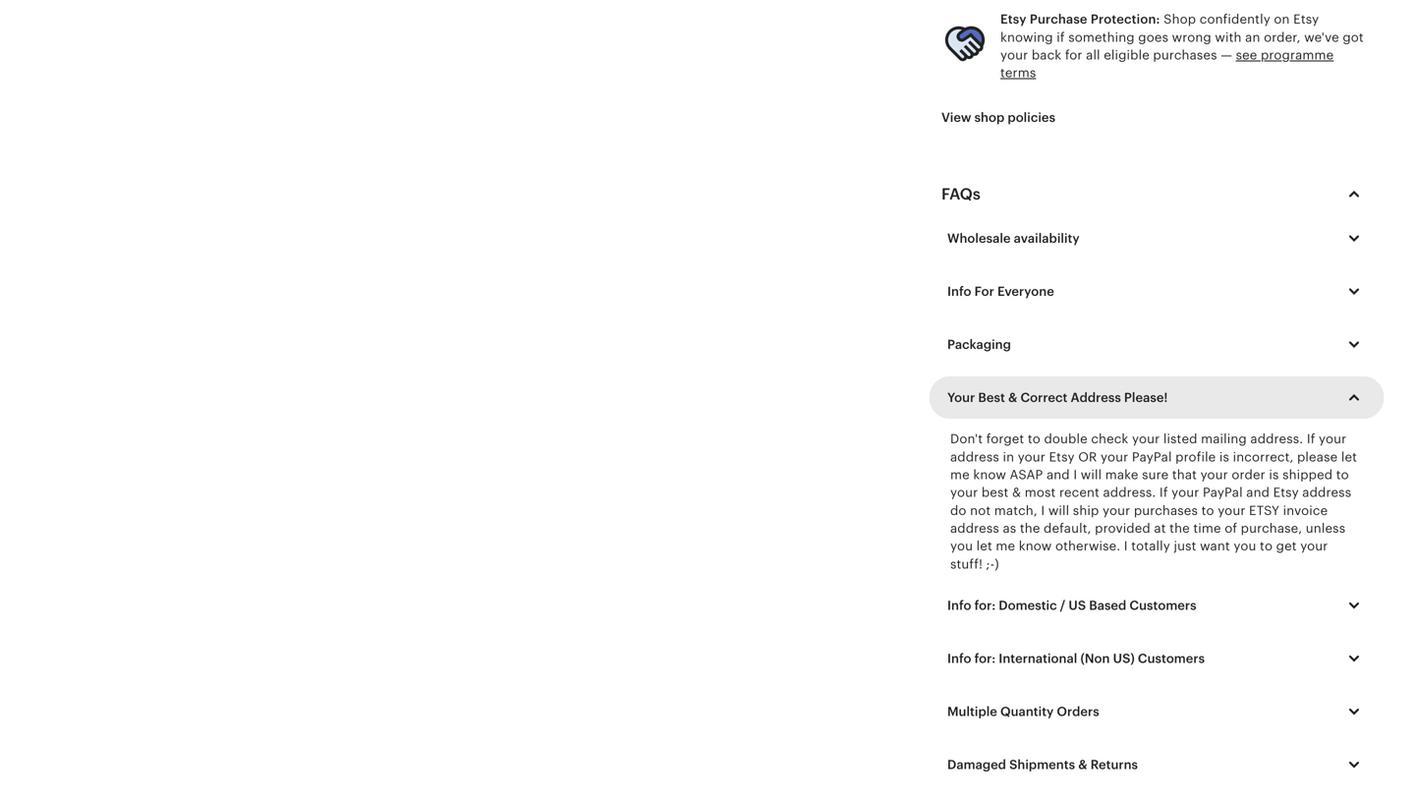 Task type: describe. For each thing, give the bounding box(es) containing it.
1 vertical spatial if
[[1160, 485, 1169, 500]]

faqs button
[[924, 171, 1384, 218]]

protection:
[[1091, 12, 1161, 27]]

order,
[[1265, 30, 1302, 45]]

view shop policies
[[942, 110, 1056, 125]]

damaged
[[948, 758, 1007, 772]]

programme
[[1262, 48, 1335, 62]]

info for: domestic / us based customers
[[948, 598, 1197, 613]]

order
[[1232, 468, 1266, 482]]

shipments
[[1010, 758, 1076, 772]]

eligible
[[1104, 48, 1150, 62]]

0 vertical spatial paypal
[[1133, 450, 1173, 464]]

please!
[[1125, 390, 1169, 405]]

multiple
[[948, 705, 998, 719]]

1 vertical spatial is
[[1270, 468, 1280, 482]]

your up please
[[1320, 432, 1347, 446]]

your up provided
[[1103, 503, 1131, 518]]

address
[[1071, 390, 1122, 405]]

0 vertical spatial will
[[1081, 468, 1102, 482]]

your up asap
[[1018, 450, 1046, 464]]

all
[[1087, 48, 1101, 62]]

your up of
[[1219, 503, 1246, 518]]

0 horizontal spatial me
[[951, 468, 970, 482]]

2 the from the left
[[1170, 521, 1191, 536]]

1 the from the left
[[1021, 521, 1041, 536]]

for
[[975, 284, 995, 299]]

that
[[1173, 468, 1198, 482]]

otherwise.
[[1056, 539, 1121, 554]]

for: for domestic
[[975, 598, 996, 613]]

info for info for everyone
[[948, 284, 972, 299]]

wrong
[[1173, 30, 1212, 45]]

sure
[[1143, 468, 1169, 482]]

want
[[1201, 539, 1231, 554]]

recent
[[1060, 485, 1100, 500]]

something
[[1069, 30, 1135, 45]]

shipped
[[1283, 468, 1334, 482]]

1 horizontal spatial address.
[[1251, 432, 1304, 446]]

damaged shipments & returns
[[948, 758, 1139, 772]]

packaging
[[948, 337, 1012, 352]]

availability
[[1014, 231, 1080, 246]]

info for everyone button
[[933, 271, 1382, 312]]

wholesale availability button
[[933, 218, 1382, 259]]

1 vertical spatial will
[[1049, 503, 1070, 518]]

don't
[[951, 432, 983, 446]]

make
[[1106, 468, 1139, 482]]

quantity
[[1001, 705, 1054, 719]]

0 vertical spatial is
[[1220, 450, 1230, 464]]

to up time
[[1202, 503, 1215, 518]]

0 vertical spatial if
[[1308, 432, 1316, 446]]

listed
[[1164, 432, 1198, 446]]

damaged shipments & returns button
[[933, 744, 1382, 786]]

asap
[[1010, 468, 1044, 482]]

domestic
[[999, 598, 1058, 613]]

view
[[942, 110, 972, 125]]

1 vertical spatial address
[[1303, 485, 1352, 500]]

of
[[1225, 521, 1238, 536]]

double
[[1045, 432, 1088, 446]]

in
[[1003, 450, 1015, 464]]

as
[[1003, 521, 1017, 536]]

unless
[[1307, 521, 1346, 536]]

etsy down double
[[1050, 450, 1075, 464]]

2 you from the left
[[1234, 539, 1257, 554]]

everyone
[[998, 284, 1055, 299]]

your down check
[[1101, 450, 1129, 464]]

please
[[1298, 450, 1339, 464]]

totally
[[1132, 539, 1171, 554]]

shop confidently on etsy knowing if something goes wrong with an order, we've got your back for all eligible purchases —
[[1001, 12, 1365, 62]]

most
[[1025, 485, 1056, 500]]

1 vertical spatial customers
[[1139, 651, 1206, 666]]

wholesale availability
[[948, 231, 1080, 246]]

1 vertical spatial address.
[[1104, 485, 1157, 500]]

time
[[1194, 521, 1222, 536]]

get
[[1277, 539, 1298, 554]]

(non
[[1081, 651, 1111, 666]]

)
[[995, 557, 1000, 572]]

invoice
[[1284, 503, 1329, 518]]

to down purchase,
[[1261, 539, 1273, 554]]

1 vertical spatial know
[[1019, 539, 1053, 554]]

profile
[[1176, 450, 1217, 464]]

multiple quantity orders button
[[933, 691, 1382, 733]]

purchases inside don't forget to double check your listed mailing address. if your address in your etsy or your paypal profile is incorrect, please let me know asap and i will make sure that your order is shipped to your best & most recent address. if your paypal and etsy address do not match, i will ship your purchases to your etsy invoice address as the default, provided at the time of purchase, unless you let me know otherwise. i totally just want you to get your stuff! ;-)
[[1135, 503, 1199, 518]]

2 vertical spatial address
[[951, 521, 1000, 536]]

to right forget
[[1028, 432, 1041, 446]]

info for everyone
[[948, 284, 1055, 299]]

don't forget to double check your listed mailing address. if your address in your etsy or your paypal profile is incorrect, please let me know asap and i will make sure that your order is shipped to your best & most recent address. if your paypal and etsy address do not match, i will ship your purchases to your etsy invoice address as the default, provided at the time of purchase, unless you let me know otherwise. i totally just want you to get your stuff! ;-)
[[951, 432, 1358, 572]]

view shop policies button
[[927, 100, 1071, 135]]

best
[[982, 485, 1009, 500]]

shop
[[1164, 12, 1197, 27]]

or
[[1079, 450, 1098, 464]]

your down unless
[[1301, 539, 1329, 554]]

purchase,
[[1242, 521, 1303, 536]]

1 vertical spatial let
[[977, 539, 993, 554]]

1 you from the left
[[951, 539, 974, 554]]



Task type: locate. For each thing, give the bounding box(es) containing it.
purchases
[[1154, 48, 1218, 62], [1135, 503, 1199, 518]]

and
[[1047, 468, 1071, 482], [1247, 485, 1271, 500]]

0 vertical spatial address
[[951, 450, 1000, 464]]

info left for
[[948, 284, 972, 299]]

your best & correct address please! button
[[933, 377, 1382, 418]]

2 for: from the top
[[975, 651, 996, 666]]

1 vertical spatial &
[[1013, 485, 1022, 500]]

will
[[1081, 468, 1102, 482], [1049, 503, 1070, 518]]

2 horizontal spatial i
[[1125, 539, 1129, 554]]

& inside don't forget to double check your listed mailing address. if your address in your etsy or your paypal profile is incorrect, please let me know asap and i will make sure that your order is shipped to your best & most recent address. if your paypal and etsy address do not match, i will ship your purchases to your etsy invoice address as the default, provided at the time of purchase, unless you let me know otherwise. i totally just want you to get your stuff! ;-)
[[1013, 485, 1022, 500]]

1 vertical spatial for:
[[975, 651, 996, 666]]

know down default,
[[1019, 539, 1053, 554]]

if
[[1308, 432, 1316, 446], [1160, 485, 1169, 500]]

1 vertical spatial me
[[996, 539, 1016, 554]]

us)
[[1114, 651, 1135, 666]]

—
[[1221, 48, 1233, 62]]

the right as
[[1021, 521, 1041, 536]]

correct
[[1021, 390, 1068, 405]]

0 vertical spatial info
[[948, 284, 972, 299]]

etsy up knowing
[[1001, 12, 1027, 27]]

if
[[1057, 30, 1066, 45]]

1 horizontal spatial paypal
[[1204, 485, 1244, 500]]

0 horizontal spatial know
[[974, 468, 1007, 482]]

your up terms
[[1001, 48, 1029, 62]]

0 horizontal spatial and
[[1047, 468, 1071, 482]]

info for info for: domestic / us based customers
[[948, 598, 972, 613]]

for: for international
[[975, 651, 996, 666]]

&
[[1009, 390, 1018, 405], [1013, 485, 1022, 500], [1079, 758, 1088, 772]]

2 vertical spatial &
[[1079, 758, 1088, 772]]

address down shipped
[[1303, 485, 1352, 500]]

your
[[948, 390, 976, 405]]

etsy inside the shop confidently on etsy knowing if something goes wrong with an order, we've got your back for all eligible purchases —
[[1294, 12, 1320, 27]]

at
[[1155, 521, 1167, 536]]

0 vertical spatial purchases
[[1154, 48, 1218, 62]]

confidently
[[1200, 12, 1271, 27]]

2 vertical spatial i
[[1125, 539, 1129, 554]]

1 horizontal spatial if
[[1308, 432, 1316, 446]]

0 vertical spatial address.
[[1251, 432, 1304, 446]]

0 horizontal spatial if
[[1160, 485, 1169, 500]]

is down mailing
[[1220, 450, 1230, 464]]

best
[[979, 390, 1006, 405]]

0 vertical spatial customers
[[1130, 598, 1197, 613]]

me up do
[[951, 468, 970, 482]]

me
[[951, 468, 970, 482], [996, 539, 1016, 554]]

to down please
[[1337, 468, 1350, 482]]

will down 'or'
[[1081, 468, 1102, 482]]

packaging button
[[933, 324, 1382, 365]]

address.
[[1251, 432, 1304, 446], [1104, 485, 1157, 500]]

0 horizontal spatial address.
[[1104, 485, 1157, 500]]

let
[[1342, 450, 1358, 464], [977, 539, 993, 554]]

1 horizontal spatial me
[[996, 539, 1016, 554]]

know
[[974, 468, 1007, 482], [1019, 539, 1053, 554]]

see programme terms link
[[1001, 48, 1335, 80]]

you
[[951, 539, 974, 554], [1234, 539, 1257, 554]]

you up 'stuff!'
[[951, 539, 974, 554]]

& inside "dropdown button"
[[1009, 390, 1018, 405]]

purchases up at
[[1135, 503, 1199, 518]]

0 vertical spatial me
[[951, 468, 970, 482]]

orders
[[1057, 705, 1100, 719]]

and up most
[[1047, 468, 1071, 482]]

2 vertical spatial info
[[948, 651, 972, 666]]

ship
[[1074, 503, 1100, 518]]

forget
[[987, 432, 1025, 446]]

incorrect,
[[1234, 450, 1294, 464]]

0 vertical spatial know
[[974, 468, 1007, 482]]

wholesale
[[948, 231, 1011, 246]]

etsy
[[1250, 503, 1280, 518]]

1 vertical spatial purchases
[[1135, 503, 1199, 518]]

& right best
[[1009, 390, 1018, 405]]

1 horizontal spatial you
[[1234, 539, 1257, 554]]

faqs
[[942, 185, 981, 203]]

let up ;- at right
[[977, 539, 993, 554]]

1 horizontal spatial is
[[1270, 468, 1280, 482]]

see programme terms
[[1001, 48, 1335, 80]]

address. up incorrect,
[[1251, 432, 1304, 446]]

info
[[948, 284, 972, 299], [948, 598, 972, 613], [948, 651, 972, 666]]

0 horizontal spatial let
[[977, 539, 993, 554]]

& for shipments
[[1079, 758, 1088, 772]]

not
[[971, 503, 991, 518]]

0 horizontal spatial i
[[1042, 503, 1046, 518]]

on
[[1275, 12, 1291, 27]]

info down 'stuff!'
[[948, 598, 972, 613]]

paypal down order
[[1204, 485, 1244, 500]]

we've
[[1305, 30, 1340, 45]]

mailing
[[1202, 432, 1248, 446]]

if down sure
[[1160, 485, 1169, 500]]

3 info from the top
[[948, 651, 972, 666]]

1 horizontal spatial know
[[1019, 539, 1053, 554]]

shop
[[975, 110, 1005, 125]]

1 vertical spatial and
[[1247, 485, 1271, 500]]

1 vertical spatial info
[[948, 598, 972, 613]]

info for info for: international (non us) customers
[[948, 651, 972, 666]]

me down as
[[996, 539, 1016, 554]]

is
[[1220, 450, 1230, 464], [1270, 468, 1280, 482]]

multiple quantity orders
[[948, 705, 1100, 719]]

& left the returns
[[1079, 758, 1088, 772]]

i up recent
[[1074, 468, 1078, 482]]

1 vertical spatial i
[[1042, 503, 1046, 518]]

address down don't at the right
[[951, 450, 1000, 464]]

your up do
[[951, 485, 979, 500]]

1 horizontal spatial let
[[1342, 450, 1358, 464]]

match,
[[995, 503, 1038, 518]]

know up best
[[974, 468, 1007, 482]]

let right please
[[1342, 450, 1358, 464]]

will up default,
[[1049, 503, 1070, 518]]

1 horizontal spatial i
[[1074, 468, 1078, 482]]

customers right the us) on the bottom right of the page
[[1139, 651, 1206, 666]]

your down profile
[[1201, 468, 1229, 482]]

is down incorrect,
[[1270, 468, 1280, 482]]

us
[[1069, 598, 1087, 613]]

1 for: from the top
[[975, 598, 996, 613]]

returns
[[1091, 758, 1139, 772]]

stuff!
[[951, 557, 983, 572]]

for: down ;- at right
[[975, 598, 996, 613]]

with
[[1216, 30, 1242, 45]]

you down of
[[1234, 539, 1257, 554]]

do
[[951, 503, 967, 518]]

your left listed
[[1133, 432, 1161, 446]]

etsy
[[1001, 12, 1027, 27], [1294, 12, 1320, 27], [1050, 450, 1075, 464], [1274, 485, 1300, 500]]

i down most
[[1042, 503, 1046, 518]]

to
[[1028, 432, 1041, 446], [1337, 468, 1350, 482], [1202, 503, 1215, 518], [1261, 539, 1273, 554]]

just
[[1175, 539, 1197, 554]]

terms
[[1001, 66, 1037, 80]]

etsy up invoice
[[1274, 485, 1300, 500]]

got
[[1344, 30, 1365, 45]]

if up please
[[1308, 432, 1316, 446]]

0 horizontal spatial is
[[1220, 450, 1230, 464]]

see
[[1237, 48, 1258, 62]]

your inside the shop confidently on etsy knowing if something goes wrong with an order, we've got your back for all eligible purchases —
[[1001, 48, 1029, 62]]

the up just at the bottom right of page
[[1170, 521, 1191, 536]]

purchases down wrong
[[1154, 48, 1218, 62]]

& up match,
[[1013, 485, 1022, 500]]

info for: international (non us) customers
[[948, 651, 1206, 666]]

provided
[[1096, 521, 1151, 536]]

& inside dropdown button
[[1079, 758, 1088, 772]]

0 vertical spatial for:
[[975, 598, 996, 613]]

knowing
[[1001, 30, 1054, 45]]

0 vertical spatial i
[[1074, 468, 1078, 482]]

0 horizontal spatial will
[[1049, 503, 1070, 518]]

info for: domestic / us based customers button
[[933, 585, 1382, 626]]

etsy up we've
[[1294, 12, 1320, 27]]

0 vertical spatial &
[[1009, 390, 1018, 405]]

1 horizontal spatial the
[[1170, 521, 1191, 536]]

back
[[1032, 48, 1062, 62]]

international
[[999, 651, 1078, 666]]

customers
[[1130, 598, 1197, 613], [1139, 651, 1206, 666]]

info up multiple
[[948, 651, 972, 666]]

and up etsy
[[1247, 485, 1271, 500]]

for
[[1066, 48, 1083, 62]]

1 vertical spatial paypal
[[1204, 485, 1244, 500]]

i down provided
[[1125, 539, 1129, 554]]

1 info from the top
[[948, 284, 972, 299]]

2 info from the top
[[948, 598, 972, 613]]

0 horizontal spatial the
[[1021, 521, 1041, 536]]

0 horizontal spatial you
[[951, 539, 974, 554]]

paypal
[[1133, 450, 1173, 464], [1204, 485, 1244, 500]]

/
[[1061, 598, 1066, 613]]

address. down make
[[1104, 485, 1157, 500]]

0 horizontal spatial paypal
[[1133, 450, 1173, 464]]

etsy purchase protection:
[[1001, 12, 1161, 27]]

;-
[[987, 557, 995, 572]]

address down not
[[951, 521, 1000, 536]]

policies
[[1008, 110, 1056, 125]]

paypal up sure
[[1133, 450, 1173, 464]]

customers up 'info for: international (non us) customers' dropdown button on the bottom right of the page
[[1130, 598, 1197, 613]]

1 horizontal spatial will
[[1081, 468, 1102, 482]]

0 vertical spatial let
[[1342, 450, 1358, 464]]

for: left international
[[975, 651, 996, 666]]

goes
[[1139, 30, 1169, 45]]

your down that
[[1172, 485, 1200, 500]]

an
[[1246, 30, 1261, 45]]

info for: international (non us) customers button
[[933, 638, 1382, 680]]

1 horizontal spatial and
[[1247, 485, 1271, 500]]

purchases inside the shop confidently on etsy knowing if something goes wrong with an order, we've got your back for all eligible purchases —
[[1154, 48, 1218, 62]]

the
[[1021, 521, 1041, 536], [1170, 521, 1191, 536]]

your best & correct address please!
[[948, 390, 1169, 405]]

0 vertical spatial and
[[1047, 468, 1071, 482]]

your
[[1001, 48, 1029, 62], [1133, 432, 1161, 446], [1320, 432, 1347, 446], [1018, 450, 1046, 464], [1101, 450, 1129, 464], [1201, 468, 1229, 482], [951, 485, 979, 500], [1172, 485, 1200, 500], [1103, 503, 1131, 518], [1219, 503, 1246, 518], [1301, 539, 1329, 554]]

& for best
[[1009, 390, 1018, 405]]



Task type: vqa. For each thing, say whether or not it's contained in the screenshot.
'get'
yes



